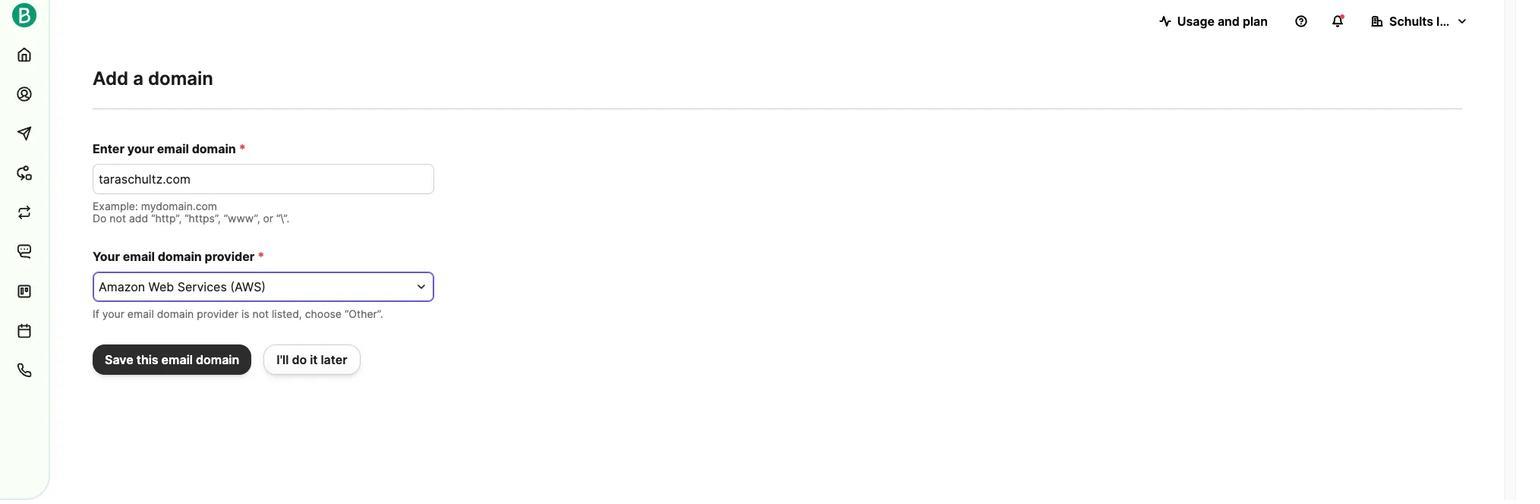 Task type: vqa. For each thing, say whether or not it's contained in the screenshot.
compliance
no



Task type: locate. For each thing, give the bounding box(es) containing it.
if your email domain provider is not listed, choose "other".
[[93, 308, 383, 320]]

domain inside button
[[196, 352, 239, 367]]

usage and plan
[[1177, 14, 1268, 29]]

* up "mydomain.com" text box
[[239, 141, 246, 156]]

"other".
[[345, 308, 383, 320]]

mydomain.com text field
[[93, 164, 434, 194]]

usage
[[1177, 14, 1215, 29]]

0 horizontal spatial your
[[102, 308, 124, 320]]

email for if
[[127, 308, 154, 320]]

not right do
[[110, 212, 126, 225]]

provider
[[205, 249, 255, 264], [197, 308, 238, 320]]

email up mydomain.com at left
[[157, 141, 189, 156]]

1 horizontal spatial *
[[258, 249, 264, 264]]

this
[[136, 352, 158, 367]]

email for save
[[161, 352, 193, 367]]

and
[[1218, 14, 1240, 29]]

0 horizontal spatial *
[[239, 141, 246, 156]]

1 vertical spatial not
[[252, 308, 269, 320]]

1 vertical spatial *
[[258, 249, 264, 264]]

schults
[[1389, 14, 1434, 29]]

your right the "if"
[[102, 308, 124, 320]]

1 vertical spatial provider
[[197, 308, 238, 320]]

* up amazon web services (aws) popup button on the bottom of page
[[258, 249, 264, 264]]

your email domain provider *
[[93, 249, 264, 264]]

1 horizontal spatial not
[[252, 308, 269, 320]]

or
[[263, 212, 273, 225]]

mydomain.com
[[141, 200, 217, 213]]

domain down amazon web services (aws)
[[157, 308, 194, 320]]

domain
[[148, 68, 213, 90], [192, 141, 236, 156], [158, 249, 202, 264], [157, 308, 194, 320], [196, 352, 239, 367]]

0 vertical spatial provider
[[205, 249, 255, 264]]

domain right a
[[148, 68, 213, 90]]

provider up (aws)
[[205, 249, 255, 264]]

your for enter
[[127, 141, 154, 156]]

amazon web services (aws)
[[99, 279, 266, 295]]

1 vertical spatial your
[[102, 308, 124, 320]]

1 horizontal spatial your
[[127, 141, 154, 156]]

example: mydomain.com do not add "http", "https", "www", or "\".
[[93, 200, 290, 225]]

email
[[157, 141, 189, 156], [123, 249, 155, 264], [127, 308, 154, 320], [161, 352, 193, 367]]

email inside button
[[161, 352, 193, 367]]

your
[[127, 141, 154, 156], [102, 308, 124, 320]]

domain for save
[[196, 352, 239, 367]]

0 vertical spatial *
[[239, 141, 246, 156]]

not
[[110, 212, 126, 225], [252, 308, 269, 320]]

email right this
[[161, 352, 193, 367]]

is
[[241, 308, 249, 320]]

domain for enter
[[192, 141, 236, 156]]

0 vertical spatial not
[[110, 212, 126, 225]]

email down amazon on the bottom of page
[[127, 308, 154, 320]]

not right 'is'
[[252, 308, 269, 320]]

enter
[[93, 141, 125, 156]]

your right the enter at the left top of page
[[127, 141, 154, 156]]

add
[[129, 212, 148, 225]]

enter your email domain *
[[93, 141, 246, 156]]

"\".
[[276, 212, 290, 225]]

save
[[105, 352, 133, 367]]

domain down if your email domain provider is not listed, choose "other".
[[196, 352, 239, 367]]

provider left 'is'
[[197, 308, 238, 320]]

domain up "mydomain.com" text box
[[192, 141, 236, 156]]

*
[[239, 141, 246, 156], [258, 249, 264, 264]]

0 horizontal spatial not
[[110, 212, 126, 225]]

0 vertical spatial your
[[127, 141, 154, 156]]

choose
[[305, 308, 342, 320]]

not inside "example: mydomain.com do not add "http", "https", "www", or "\"."
[[110, 212, 126, 225]]

* for your email domain provider *
[[258, 249, 264, 264]]



Task type: describe. For each thing, give the bounding box(es) containing it.
domain for if
[[157, 308, 194, 320]]

schults inc
[[1389, 14, 1454, 29]]

add a domain
[[93, 68, 213, 90]]

usage and plan button
[[1147, 6, 1280, 36]]

i'll do it later button
[[264, 345, 360, 375]]

* for enter your email domain *
[[239, 141, 246, 156]]

schults inc button
[[1359, 6, 1481, 36]]

"www",
[[224, 212, 260, 225]]

inc
[[1437, 14, 1454, 29]]

your
[[93, 249, 120, 264]]

(aws)
[[230, 279, 266, 295]]

add
[[93, 68, 128, 90]]

later
[[321, 352, 347, 367]]

your for if
[[102, 308, 124, 320]]

amazon web services (aws) button
[[93, 272, 434, 302]]

save this email domain button
[[93, 345, 252, 375]]

i'll do it later
[[277, 352, 347, 367]]

save this email domain
[[105, 352, 239, 367]]

listed,
[[272, 308, 302, 320]]

email right your
[[123, 249, 155, 264]]

email for enter
[[157, 141, 189, 156]]

amazon
[[99, 279, 145, 295]]

do
[[292, 352, 307, 367]]

services
[[177, 279, 227, 295]]

it
[[310, 352, 318, 367]]

plan
[[1243, 14, 1268, 29]]

"https",
[[185, 212, 221, 225]]

web
[[148, 279, 174, 295]]

domain up amazon web services (aws)
[[158, 249, 202, 264]]

a
[[133, 68, 143, 90]]

"http",
[[151, 212, 182, 225]]

if
[[93, 308, 99, 320]]

example:
[[93, 200, 138, 213]]

do
[[93, 212, 107, 225]]

i'll
[[277, 352, 289, 367]]



